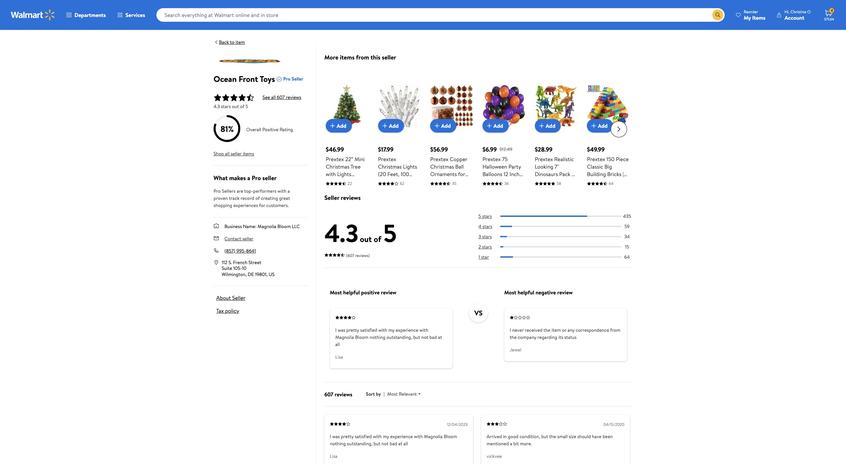 Task type: vqa. For each thing, say whether or not it's contained in the screenshot.
ultimaxx advanced canon powershot v10 vlog camera bundle (silver) - includes: 64gb extreme pro micro memory card, condenser video microphone & more (17pc bundle) image
no



Task type: locate. For each thing, give the bounding box(es) containing it.
back to item link
[[214, 39, 245, 46]]

contact seller
[[225, 235, 254, 242]]

reviews down pro seller
[[286, 94, 301, 101]]

59
[[625, 223, 630, 230]]

4 progress bar from the top
[[500, 246, 622, 248]]

from right correspondence
[[610, 327, 621, 334]]

22"
[[345, 156, 353, 163]]

i inside i never received the item or any correspondence from the company regarding its status
[[510, 327, 511, 334]]

1 vertical spatial |
[[356, 215, 357, 223]]

add button up $17.99
[[378, 119, 404, 133]]

my
[[389, 327, 395, 334], [383, 433, 389, 440]]

6 product group from the left
[[587, 71, 630, 245]]

0 vertical spatial experience
[[396, 327, 419, 334]]

prextex inside $6.99 $12.49 prextex 75 halloween party balloons 12 inch black, orange and purple balloons with black ribbon for halloween decorations, color themed party, weddings, baby shower, birthday parties, helium quality
[[483, 156, 501, 163]]

reviews for seller reviews
[[341, 194, 361, 202]]

overall
[[246, 126, 261, 133]]

stem
[[606, 193, 620, 200]]

34
[[625, 233, 630, 240]]

pro for sellers
[[214, 188, 221, 194]]

of down ocean front toys
[[240, 103, 245, 110]]

prextex realistic looking 7" dinosaurs pack of 12 large plastic assorted dinosaur figures with educational dinosaur book, large dinosaur figures, plastic dinosaurs, dinosaur toys set for kids, boys image
[[535, 85, 578, 127]]

1 vertical spatial at
[[398, 441, 403, 447]]

1 horizontal spatial but
[[413, 334, 420, 341]]

black,
[[483, 178, 497, 185]]

pro seller
[[283, 76, 303, 82]]

2 product group from the left
[[378, 71, 421, 245]]

3 add from the left
[[441, 122, 451, 130]]

product group
[[326, 71, 369, 245], [378, 71, 421, 245], [430, 71, 473, 253], [483, 71, 526, 260], [535, 71, 578, 253], [587, 71, 630, 245]]

prextex inside $49.99 prextex 150 piece classic big building bricks | compatible with most major brands, stem toy large building bricks set for all ages, boys & girls| large toy blocks |toy building blocks
[[587, 156, 605, 163]]

1 add button from the left
[[326, 119, 352, 133]]

22
[[348, 181, 352, 186]]

received
[[525, 327, 543, 334]]

balloons
[[483, 171, 503, 178], [483, 193, 503, 200]]

add up $46.99
[[337, 122, 347, 130]]

1 vertical spatial reviews
[[341, 194, 361, 202]]

1 review from the left
[[381, 289, 397, 296]]

prextex down $17.99
[[378, 156, 396, 163]]

0 vertical spatial out
[[232, 103, 239, 110]]

sort
[[366, 391, 375, 398]]

bricks up girls|
[[587, 208, 602, 215]]

ocean front toys logo image
[[214, 56, 286, 66]]

progress bar for 15
[[500, 246, 622, 248]]

2 vertical spatial reviews
[[335, 391, 353, 398]]

0 horizontal spatial 5
[[246, 103, 248, 110]]

0 horizontal spatial 3
[[451, 245, 454, 253]]

0 horizontal spatial |
[[356, 215, 357, 223]]

of inside see all 607 reviews 4.3 stars out of 5
[[240, 103, 245, 110]]

1 horizontal spatial 64
[[625, 254, 630, 260]]

for down creating
[[259, 202, 265, 209]]

tree down lights) at top left
[[378, 193, 388, 200]]

$6.99 $12.49 prextex 75 halloween party balloons 12 inch black, orange and purple balloons with black ribbon for halloween decorations, color themed party, weddings, baby shower, birthday parties, helium quality
[[483, 145, 522, 260]]

party up 6
[[459, 223, 472, 230]]

0 horizontal spatial in
[[446, 245, 450, 253]]

150
[[607, 156, 615, 163]]

stars up party, in the right of the page
[[483, 223, 493, 230]]

0 horizontal spatial magnolia
[[258, 223, 276, 230]]

0 vertical spatial building
[[587, 171, 606, 178]]

4 add from the left
[[494, 122, 503, 130]]

2 balloons from the top
[[483, 193, 503, 200]]

review for most helpful positive review
[[381, 289, 397, 296]]

2 prextex from the left
[[378, 156, 396, 163]]

1 vertical spatial i was pretty satisfied with my experience with magnolia bloom nothing outstanding, but not bad at all
[[330, 433, 457, 447]]

1 horizontal spatial bricks
[[608, 171, 622, 178]]

add for $28.99
[[546, 122, 556, 130]]

1 horizontal spatial bad
[[430, 334, 437, 341]]

0 horizontal spatial nothing
[[330, 441, 346, 447]]

2 vertical spatial magnolia
[[424, 433, 443, 440]]

building up major
[[587, 171, 606, 178]]

5
[[246, 103, 248, 110], [479, 213, 481, 220], [384, 216, 397, 250]]

stars for 4 stars
[[483, 223, 493, 230]]

the down never
[[510, 334, 517, 341]]

shopping
[[214, 202, 232, 209]]

warm down waterproof at left
[[378, 230, 392, 238]]

in inside "arrived in good condition, but the small size should have been mentioned a bit more."
[[503, 433, 507, 440]]

1 vertical spatial boys
[[556, 245, 567, 253]]

i
[[335, 327, 337, 334], [510, 327, 511, 334], [330, 433, 331, 440]]

12 down looking
[[535, 178, 540, 185]]

(857)
[[225, 248, 235, 254]]

1 horizontal spatial boys
[[602, 215, 613, 223]]

toy right the stem at the top of the page
[[621, 193, 629, 200]]

0 horizontal spatial decorations
[[326, 215, 355, 223]]

1 horizontal spatial i
[[335, 327, 337, 334]]

stars
[[221, 103, 231, 110], [482, 213, 492, 220], [483, 223, 493, 230], [482, 233, 492, 240], [482, 243, 492, 250]]

tree inside $17.99 prextex christmas lights (20 feet, 100 lights) - clear white christmas tree lights with white wire - indoor/outdoor waterproof string lights - warm white twinkle lights
[[378, 193, 388, 200]]

2 vertical spatial bloom
[[444, 433, 457, 440]]

i for most helpful negative review
[[510, 327, 511, 334]]

1 vertical spatial nothing
[[330, 441, 346, 447]]

and right 'holiday'
[[449, 223, 458, 230]]

christmas down $46.99
[[326, 163, 350, 171]]

5 down indoor/outdoor
[[384, 216, 397, 250]]

themed
[[497, 223, 516, 230]]

weddings,
[[498, 230, 522, 238]]

reviews left sort
[[335, 391, 353, 398]]

of inside $56.99 prextex copper christmas ball ornaments for christmas decorations - 36 pieces xmas tree shatterproof ornaments with hanging loop for holiday and party decoration (combo of 6 styles in 3 sizes)
[[451, 238, 456, 245]]

add to cart image up $46.99
[[329, 122, 337, 130]]

4 product group from the left
[[483, 71, 526, 260]]

sellers
[[222, 188, 236, 194]]

in left good
[[503, 433, 507, 440]]

$56.99
[[430, 145, 448, 154]]

1 vertical spatial toys
[[557, 238, 567, 245]]

1 product group from the left
[[326, 71, 369, 245]]

add to cart image up $56.99
[[433, 122, 441, 130]]

jewel
[[510, 347, 522, 353]]

0 horizontal spatial 36
[[464, 185, 470, 193]]

this
[[371, 53, 381, 62]]

us
[[269, 271, 275, 278]]

0 horizontal spatial warm
[[341, 230, 355, 238]]

its
[[559, 334, 563, 341]]

items
[[340, 53, 355, 62], [243, 150, 254, 157]]

a right makes
[[247, 174, 250, 182]]

tree right xmas
[[460, 193, 470, 200]]

back
[[219, 39, 229, 46]]

reviews inside see all 607 reviews 4.3 stars out of 5
[[286, 94, 301, 101]]

1 vertical spatial balloons
[[483, 193, 503, 200]]

1 horizontal spatial outstanding,
[[387, 334, 412, 341]]

| down piece
[[623, 171, 624, 178]]

and right 22
[[354, 178, 362, 185]]

add button for $28.99
[[535, 119, 561, 133]]

by
[[376, 391, 381, 398]]

seller right this
[[382, 53, 396, 62]]

christmas up green at the bottom of page
[[339, 223, 363, 230]]

reviews
[[286, 94, 301, 101], [341, 194, 361, 202], [335, 391, 353, 398]]

5 progress bar from the top
[[500, 257, 622, 258]]

1 vertical spatial but
[[542, 433, 548, 440]]

4 for 4 $75.64
[[831, 8, 834, 13]]

xmas
[[447, 193, 459, 200]]

1 warm from the left
[[341, 230, 355, 238]]

lights down indoor/outdoor
[[394, 223, 408, 230]]

tree inside $56.99 prextex copper christmas ball ornaments for christmas decorations - 36 pieces xmas tree shatterproof ornaments with hanging loop for holiday and party decoration (combo of 6 styles in 3 sizes)
[[460, 193, 470, 200]]

3 progress bar from the top
[[500, 236, 622, 237]]

4.3 inside see all 607 reviews 4.3 stars out of 5
[[214, 103, 220, 110]]

64 inside 'product' group
[[609, 181, 614, 186]]

1 horizontal spatial and
[[449, 223, 458, 230]]

4 add to cart image from the left
[[485, 122, 494, 130]]

0 horizontal spatial from
[[356, 53, 369, 62]]

2 warm from the left
[[378, 230, 392, 238]]

add button for $56.99
[[430, 119, 457, 133]]

prextex inside $56.99 prextex copper christmas ball ornaments for christmas decorations - 36 pieces xmas tree shatterproof ornaments with hanging loop for holiday and party decoration (combo of 6 styles in 3 sizes)
[[430, 156, 449, 163]]

in
[[446, 245, 450, 253], [503, 433, 507, 440]]

3
[[479, 233, 481, 240], [451, 245, 454, 253]]

from left this
[[356, 53, 369, 62]]

2 horizontal spatial i
[[510, 327, 511, 334]]

birthday
[[483, 245, 503, 253]]

0 horizontal spatial at
[[398, 441, 403, 447]]

add to cart image for $6.99
[[485, 122, 494, 130]]

1 vertical spatial items
[[243, 150, 254, 157]]

review right negative
[[558, 289, 573, 296]]

add
[[337, 122, 347, 130], [389, 122, 399, 130], [441, 122, 451, 130], [494, 122, 503, 130], [546, 122, 556, 130], [598, 122, 608, 130]]

add button up $28.99
[[535, 119, 561, 133]]

64 down 15
[[625, 254, 630, 260]]

1 horizontal spatial warm
[[378, 230, 392, 238]]

not
[[421, 334, 428, 341], [382, 441, 389, 447]]

1 vertical spatial magnolia
[[335, 334, 354, 341]]

12
[[504, 171, 509, 178], [535, 178, 540, 185]]

3 add to cart image from the left
[[433, 122, 441, 130]]

64 up the stem at the top of the page
[[609, 181, 614, 186]]

|
[[623, 171, 624, 178], [356, 215, 357, 223], [384, 391, 385, 398]]

3 add button from the left
[[430, 119, 457, 133]]

presents
[[326, 185, 346, 193]]

prextex down $6.99 in the top of the page
[[483, 156, 501, 163]]

2 horizontal spatial a
[[510, 441, 512, 447]]

shop all seller items link
[[214, 150, 254, 157]]

add up '$12.49'
[[494, 122, 503, 130]]

balloons up purple
[[483, 171, 503, 178]]

warm
[[341, 230, 355, 238], [378, 230, 392, 238]]

most for most helpful positive review
[[330, 289, 342, 296]]

white down (20
[[378, 185, 392, 193]]

3 prextex from the left
[[430, 156, 449, 163]]

1 vertical spatial a
[[288, 188, 290, 194]]

sizes)
[[455, 245, 469, 253]]

0 horizontal spatial 4
[[479, 223, 482, 230]]

warm inside $46.99 prextex 22" mini christmas tree with lights ornaments and presents - small christmas tree with lights christmas table decorations | little christmas tree - warm white, green
[[341, 230, 355, 238]]

12 inside $28.99 prextex realistic looking 7" dinosaurs pack of 12 large plastic assorted dinosaur figures with educational dinosaur book, large dinosaur figures, plastic dinosaurs, dinosaur toys set for kids, boys
[[535, 178, 540, 185]]

for inside $28.99 prextex realistic looking 7" dinosaurs pack of 12 large plastic assorted dinosaur figures with educational dinosaur book, large dinosaur figures, plastic dinosaurs, dinosaur toys set for kids, boys
[[535, 245, 542, 253]]

prextex 75 halloween party balloons 12 inch black, orange and purple balloons with black ribbon for halloween decorations, color themed party, weddings, baby shower, birthday parties, helium quality image
[[483, 85, 526, 127]]

any
[[568, 327, 575, 334]]

1 helpful from the left
[[343, 289, 360, 296]]

1 vertical spatial in
[[503, 433, 507, 440]]

the up 'regarding'
[[544, 327, 551, 334]]

helpful for negative
[[518, 289, 535, 296]]

shop
[[214, 150, 224, 157]]

1 add from the left
[[337, 122, 347, 130]]

1 horizontal spatial from
[[610, 327, 621, 334]]

0 horizontal spatial set
[[569, 238, 576, 245]]

boys left &
[[602, 215, 613, 223]]

-
[[395, 178, 397, 185], [348, 185, 350, 193], [461, 185, 463, 193], [406, 200, 408, 208], [409, 223, 411, 230], [337, 230, 339, 238]]

4 add button from the left
[[483, 119, 509, 133]]

contact
[[225, 235, 241, 242]]

pro inside pro sellers are top-performers with a proven track record of creating great shopping experiences for customers.
[[214, 188, 221, 194]]

0 vertical spatial 4
[[831, 8, 834, 13]]

table
[[351, 208, 363, 215]]

for left all
[[612, 208, 619, 215]]

1 horizontal spatial pro
[[252, 174, 261, 182]]

more
[[325, 53, 339, 62]]

copper
[[450, 156, 468, 163]]

1 horizontal spatial 5
[[384, 216, 397, 250]]

lights up 22
[[337, 171, 351, 178]]

toys up see
[[260, 73, 275, 85]]

2 vertical spatial a
[[510, 441, 512, 447]]

looking
[[535, 163, 554, 171]]

0 vertical spatial |
[[623, 171, 624, 178]]

track
[[229, 195, 240, 202]]

6 prextex from the left
[[587, 156, 605, 163]]

decorations down seller reviews
[[326, 215, 355, 223]]

36 inside $56.99 prextex copper christmas ball ornaments for christmas decorations - 36 pieces xmas tree shatterproof ornaments with hanging loop for holiday and party decoration (combo of 6 styles in 3 sizes)
[[464, 185, 470, 193]]

progress bar
[[500, 216, 622, 217], [500, 226, 622, 227], [500, 236, 622, 237], [500, 246, 622, 248], [500, 257, 622, 258]]

christmas left ball
[[430, 163, 454, 171]]

items right more
[[340, 53, 355, 62]]

review right positive
[[381, 289, 397, 296]]

6 add button from the left
[[587, 119, 613, 133]]

decorations up the shatterproof
[[430, 185, 459, 193]]

0 vertical spatial at
[[438, 334, 442, 341]]

1 horizontal spatial seller
[[292, 76, 303, 82]]

item left or
[[552, 327, 561, 334]]

boys right kids,
[[556, 245, 567, 253]]

4 inside the 4 $75.64
[[831, 8, 834, 13]]

add to cart image for $56.99
[[433, 122, 441, 130]]

review for most helpful negative review
[[558, 289, 573, 296]]

0 horizontal spatial but
[[374, 441, 381, 447]]

decorations
[[430, 185, 459, 193], [326, 215, 355, 223]]

0 horizontal spatial 64
[[609, 181, 614, 186]]

street
[[249, 259, 261, 266]]

0 vertical spatial bloom
[[278, 223, 291, 230]]

add button up $49.99
[[587, 119, 613, 133]]

of
[[240, 103, 245, 110], [572, 171, 577, 178], [256, 195, 260, 202], [374, 233, 382, 245], [451, 238, 456, 245]]

departments
[[75, 11, 106, 19]]

1 vertical spatial from
[[610, 327, 621, 334]]

2 review from the left
[[558, 289, 573, 296]]

36 right 35
[[464, 185, 470, 193]]

christmas up pieces
[[430, 178, 454, 185]]

dinosaurs
[[535, 171, 558, 178]]

for right 'ribbon'
[[514, 200, 521, 208]]

account
[[785, 14, 805, 21]]

toys right kids,
[[557, 238, 567, 245]]

5 add to cart image from the left
[[590, 122, 598, 130]]

i never received the item or any correspondence from the company regarding its status
[[510, 327, 621, 341]]

3 left baby
[[479, 233, 481, 240]]

and inside $46.99 prextex 22" mini christmas tree with lights ornaments and presents - small christmas tree with lights christmas table decorations | little christmas tree - warm white, green
[[354, 178, 362, 185]]

1 vertical spatial decorations
[[326, 215, 355, 223]]

12 left inch
[[504, 171, 509, 178]]

2 add button from the left
[[378, 119, 404, 133]]

0 horizontal spatial boys
[[556, 245, 567, 253]]

0 vertical spatial set
[[603, 208, 611, 215]]

2 helpful from the left
[[518, 289, 535, 296]]

item right to
[[236, 39, 245, 46]]

1 horizontal spatial 36
[[505, 181, 509, 186]]

have
[[592, 433, 602, 440]]

1 horizontal spatial helpful
[[518, 289, 535, 296]]

and inside $56.99 prextex copper christmas ball ornaments for christmas decorations - 36 pieces xmas tree shatterproof ornaments with hanging loop for holiday and party decoration (combo of 6 styles in 3 sizes)
[[449, 223, 458, 230]]

condition,
[[520, 433, 540, 440]]

0 vertical spatial items
[[340, 53, 355, 62]]

1 horizontal spatial in
[[503, 433, 507, 440]]

5 add from the left
[[546, 122, 556, 130]]

add button up $56.99
[[430, 119, 457, 133]]

add to cart image up $49.99
[[590, 122, 598, 130]]

the left small
[[550, 433, 556, 440]]

1 horizontal spatial toys
[[557, 238, 567, 245]]

4.3 down the ocean
[[214, 103, 220, 110]]

prextex inside $17.99 prextex christmas lights (20 feet, 100 lights) - clear white christmas tree lights with white wire - indoor/outdoor waterproof string lights - warm white twinkle lights
[[378, 156, 396, 163]]

5 add button from the left
[[535, 119, 561, 133]]

1 add to cart image from the left
[[329, 122, 337, 130]]

with inside $17.99 prextex christmas lights (20 feet, 100 lights) - clear white christmas tree lights with white wire - indoor/outdoor waterproof string lights - warm white twinkle lights
[[405, 193, 415, 200]]

clear
[[399, 178, 411, 185]]

out right green at the bottom of page
[[360, 233, 372, 245]]

of down "performers"
[[256, 195, 260, 202]]

1 prextex from the left
[[326, 156, 344, 163]]

add button for $6.99
[[483, 119, 509, 133]]

tree left green at the bottom of page
[[326, 230, 336, 238]]

36 right black,
[[505, 181, 509, 186]]

arrived
[[487, 433, 502, 440]]

reorder
[[744, 9, 759, 14]]

2 vertical spatial white
[[393, 230, 407, 238]]

5 prextex from the left
[[535, 156, 553, 163]]

5 up overall
[[246, 103, 248, 110]]

4.3 up (607 reviews) link
[[325, 216, 359, 250]]

1 horizontal spatial not
[[421, 334, 428, 341]]

add up $28.99
[[546, 122, 556, 130]]

add to cart image up $6.99 in the top of the page
[[485, 122, 494, 130]]

wilmington,
[[222, 271, 247, 278]]

- inside $56.99 prextex copper christmas ball ornaments for christmas decorations - 36 pieces xmas tree shatterproof ornaments with hanging loop for holiday and party decoration (combo of 6 styles in 3 sizes)
[[461, 185, 463, 193]]

1 vertical spatial seller
[[325, 194, 340, 202]]

add to cart image
[[329, 122, 337, 130], [381, 122, 389, 130], [433, 122, 441, 130], [485, 122, 494, 130], [590, 122, 598, 130]]

2
[[479, 243, 481, 250]]

2 progress bar from the top
[[500, 226, 622, 227]]

decoration
[[430, 230, 457, 238]]

prextex for $46.99
[[326, 156, 344, 163]]

the inside "arrived in good condition, but the small size should have been mentioned a bit more."
[[550, 433, 556, 440]]

with inside $56.99 prextex copper christmas ball ornaments for christmas decorations - 36 pieces xmas tree shatterproof ornaments with hanging loop for holiday and party decoration (combo of 6 styles in 3 sizes)
[[458, 208, 468, 215]]

building
[[587, 171, 606, 178], [602, 200, 621, 208], [587, 238, 606, 245]]

color
[[483, 223, 496, 230]]

0 vertical spatial bricks
[[608, 171, 622, 178]]

$46.99 prextex 22" mini christmas tree with lights ornaments and presents - small christmas tree with lights christmas table decorations | little christmas tree - warm white, green
[[326, 145, 365, 245]]

for inside pro sellers are top-performers with a proven track record of creating great shopping experiences for customers.
[[259, 202, 265, 209]]

product group containing $28.99
[[535, 71, 578, 253]]

front
[[239, 73, 258, 85]]

warm right little at the top left of the page
[[341, 230, 355, 238]]

3 product group from the left
[[430, 71, 473, 253]]

set right kids,
[[569, 238, 576, 245]]

- left small
[[348, 185, 350, 193]]

educational
[[547, 200, 575, 208]]

2 vertical spatial seller
[[232, 294, 246, 302]]

with inside $6.99 $12.49 prextex 75 halloween party balloons 12 inch black, orange and purple balloons with black ribbon for halloween decorations, color themed party, weddings, baby shower, birthday parties, helium quality
[[504, 193, 514, 200]]

bricks down the 150
[[608, 171, 622, 178]]

0 vertical spatial toys
[[260, 73, 275, 85]]

1 horizontal spatial out
[[360, 233, 372, 245]]

6 add from the left
[[598, 122, 608, 130]]

prextex inside $28.99 prextex realistic looking 7" dinosaurs pack of 12 large plastic assorted dinosaur figures with educational dinosaur book, large dinosaur figures, plastic dinosaurs, dinosaur toys set for kids, boys
[[535, 156, 553, 163]]

from
[[356, 53, 369, 62], [610, 327, 621, 334]]

and left purple
[[483, 185, 491, 193]]

blocks left |toy
[[587, 230, 603, 238]]

add to cart image
[[538, 122, 546, 130]]

stars for 5 stars
[[482, 213, 492, 220]]

good
[[508, 433, 519, 440]]

1 vertical spatial 4
[[479, 223, 482, 230]]

0 horizontal spatial bricks
[[587, 208, 602, 215]]

business name: magnolia bloom llc
[[225, 223, 300, 230]]

0 vertical spatial halloween
[[483, 163, 507, 171]]

lights)
[[378, 178, 394, 185]]

prextex 150 piece classic big building bricks | compatible with most major brands, stem toy large building bricks set for all ages, boys & girls| large toy blocks |toy building blocks image
[[587, 85, 630, 127]]

0 horizontal spatial item
[[236, 39, 245, 46]]

prextex down $49.99
[[587, 156, 605, 163]]

1 horizontal spatial 3
[[479, 233, 481, 240]]

helium
[[483, 253, 500, 260]]

a up 'great'
[[288, 188, 290, 194]]

19801
[[255, 271, 267, 278]]

add button up $46.99
[[326, 119, 352, 133]]

stars for 2 stars
[[482, 243, 492, 250]]

2 halloween from the top
[[483, 208, 507, 215]]

bloom
[[278, 223, 291, 230], [355, 334, 369, 341], [444, 433, 457, 440]]

i for most helpful positive review
[[335, 327, 337, 334]]

of left 6
[[451, 238, 456, 245]]

christmas down 22
[[326, 193, 350, 200]]

a inside pro sellers are top-performers with a proven track record of creating great shopping experiences for customers.
[[288, 188, 290, 194]]

0 vertical spatial lisa
[[335, 354, 343, 361]]

1 horizontal spatial |
[[384, 391, 385, 398]]

0 horizontal spatial i
[[330, 433, 331, 440]]

0 vertical spatial 64
[[609, 181, 614, 186]]

4 prextex from the left
[[483, 156, 501, 163]]

add to cart image up $17.99
[[381, 122, 389, 130]]

1 star
[[479, 254, 489, 260]]

large left &
[[601, 223, 614, 230]]

add up $17.99
[[389, 122, 399, 130]]

| inside $46.99 prextex 22" mini christmas tree with lights ornaments and presents - small christmas tree with lights christmas table decorations | little christmas tree - warm white, green
[[356, 215, 357, 223]]

shatterproof
[[430, 200, 461, 208]]

2 horizontal spatial seller
[[325, 194, 340, 202]]

prextex inside $46.99 prextex 22" mini christmas tree with lights ornaments and presents - small christmas tree with lights christmas table decorations | little christmas tree - warm white, green
[[326, 156, 344, 163]]

1 progress bar from the top
[[500, 216, 622, 217]]

seller for pro seller
[[292, 76, 303, 82]]

tree
[[351, 163, 361, 171], [351, 193, 361, 200], [378, 193, 388, 200], [460, 193, 470, 200], [326, 230, 336, 238]]

1 horizontal spatial party
[[509, 163, 521, 171]]

prextex for $49.99
[[587, 156, 605, 163]]

5 product group from the left
[[535, 71, 578, 253]]

stars up 81%
[[221, 103, 231, 110]]



Task type: describe. For each thing, give the bounding box(es) containing it.
makes
[[229, 174, 246, 182]]

progress bar for 59
[[500, 226, 622, 227]]

1 horizontal spatial 607
[[325, 391, 334, 398]]

lights up clear
[[403, 163, 417, 171]]

record
[[241, 195, 254, 202]]

2 horizontal spatial 5
[[479, 213, 481, 220]]

tree up 22
[[351, 163, 361, 171]]

most for most helpful negative review
[[505, 289, 517, 296]]

christmas down seller reviews
[[326, 208, 350, 215]]

most for most relevant
[[387, 391, 398, 398]]

status
[[565, 334, 577, 341]]

$17.99
[[378, 145, 394, 154]]

2 horizontal spatial bloom
[[444, 433, 457, 440]]

decorations inside $56.99 prextex copper christmas ball ornaments for christmas decorations - 36 pieces xmas tree shatterproof ornaments with hanging loop for holiday and party decoration (combo of 6 styles in 3 sizes)
[[430, 185, 459, 193]]

seller for about seller
[[232, 294, 246, 302]]

stars inside see all 607 reviews 4.3 stars out of 5
[[221, 103, 231, 110]]

4.3 out of 5
[[325, 216, 397, 250]]

12 inside $6.99 $12.49 prextex 75 halloween party balloons 12 inch black, orange and purple balloons with black ribbon for halloween decorations, color themed party, weddings, baby shower, birthday parties, helium quality
[[504, 171, 509, 178]]

3 inside $56.99 prextex copper christmas ball ornaments for christmas decorations - 36 pieces xmas tree shatterproof ornaments with hanging loop for holiday and party decoration (combo of 6 styles in 3 sizes)
[[451, 245, 454, 253]]

ocean
[[214, 73, 237, 85]]

1 vertical spatial plastic
[[555, 223, 570, 230]]

0 vertical spatial 3
[[479, 233, 481, 240]]

ocean front toys
[[214, 73, 275, 85]]

$12.49
[[500, 146, 513, 153]]

seller right the shop
[[231, 150, 242, 157]]

party inside $6.99 $12.49 prextex 75 halloween party balloons 12 inch black, orange and purple balloons with black ribbon for halloween decorations, color themed party, weddings, baby shower, birthday parties, helium quality
[[509, 163, 521, 171]]

creating
[[261, 195, 278, 202]]

party,
[[483, 230, 497, 238]]

bit
[[514, 441, 519, 447]]

for inside $49.99 prextex 150 piece classic big building bricks | compatible with most major brands, stem toy large building bricks set for all ages, boys & girls| large toy blocks |toy building blocks
[[612, 208, 619, 215]]

hi, christina o account
[[785, 9, 811, 21]]

1 horizontal spatial at
[[438, 334, 442, 341]]

of inside pro sellers are top-performers with a proven track record of creating great shopping experiences for customers.
[[256, 195, 260, 202]]

4 stars
[[479, 223, 493, 230]]

0 vertical spatial but
[[413, 334, 420, 341]]

58
[[557, 181, 561, 186]]

2 vertical spatial building
[[587, 238, 606, 245]]

1 vertical spatial experience
[[390, 433, 413, 440]]

quality
[[501, 253, 518, 260]]

shower,
[[496, 238, 514, 245]]

product group containing $56.99
[[430, 71, 473, 253]]

item inside i never received the item or any correspondence from the company regarding its status
[[552, 327, 561, 334]]

styles
[[430, 245, 444, 253]]

helpful for positive
[[343, 289, 360, 296]]

large up ages,
[[587, 200, 600, 208]]

1 vertical spatial bricks
[[587, 208, 602, 215]]

been
[[603, 433, 613, 440]]

prextex for $28.99
[[535, 156, 553, 163]]

christmas up lights) at top left
[[378, 163, 402, 171]]

0 horizontal spatial blocks
[[587, 230, 603, 238]]

kids,
[[543, 245, 554, 253]]

prextex 22" mini christmas tree with lights ornaments and presents - small christmas tree with lights christmas table decorations | little christmas tree - warm white, green image
[[326, 85, 369, 127]]

rating
[[280, 126, 293, 133]]

set inside $28.99 prextex realistic looking 7" dinosaurs pack of 12 large plastic assorted dinosaur figures with educational dinosaur book, large dinosaur figures, plastic dinosaurs, dinosaur toys set for kids, boys
[[569, 238, 576, 245]]

add to cart image for $46.99
[[329, 122, 337, 130]]

tree down 22
[[351, 193, 361, 200]]

0 vertical spatial the
[[544, 327, 551, 334]]

add for $56.99
[[441, 122, 451, 130]]

1 vertical spatial my
[[383, 433, 389, 440]]

party inside $56.99 prextex copper christmas ball ornaments for christmas decorations - 36 pieces xmas tree shatterproof ornaments with hanging loop for holiday and party decoration (combo of 6 styles in 3 sizes)
[[459, 223, 472, 230]]

shop all seller items
[[214, 150, 254, 157]]

1 halloween from the top
[[483, 163, 507, 171]]

(607 reviews) link
[[325, 251, 370, 259]]

walmart image
[[11, 10, 55, 20]]

most helpful positive review
[[330, 289, 397, 296]]

progress bar for 64
[[500, 257, 622, 258]]

prextex for $17.99
[[378, 156, 396, 163]]

- left 62 at the left of page
[[395, 178, 397, 185]]

ornaments up 'holiday'
[[430, 208, 457, 215]]

ornaments up 35
[[430, 171, 457, 178]]

0 horizontal spatial items
[[243, 150, 254, 157]]

vs
[[475, 308, 483, 318]]

purple
[[493, 185, 508, 193]]

to
[[230, 39, 235, 46]]

100
[[401, 171, 409, 178]]

of inside 4.3 out of 5
[[374, 233, 382, 245]]

string
[[378, 223, 392, 230]]

large down "with"
[[535, 215, 548, 223]]

0 horizontal spatial bloom
[[278, 223, 291, 230]]

inch
[[510, 171, 520, 178]]

boys inside $28.99 prextex realistic looking 7" dinosaurs pack of 12 large plastic assorted dinosaur figures with educational dinosaur book, large dinosaur figures, plastic dinosaurs, dinosaur toys set for kids, boys
[[556, 245, 567, 253]]

1 vertical spatial 64
[[625, 254, 630, 260]]

realistic
[[555, 156, 574, 163]]

0 horizontal spatial toys
[[260, 73, 275, 85]]

services
[[126, 11, 145, 19]]

assorted
[[535, 185, 556, 193]]

progress bar for 435
[[500, 216, 622, 217]]

ball
[[455, 163, 464, 171]]

ornaments inside $46.99 prextex 22" mini christmas tree with lights ornaments and presents - small christmas tree with lights christmas table decorations | little christmas tree - warm white, green
[[326, 178, 353, 185]]

warm inside $17.99 prextex christmas lights (20 feet, 100 lights) - clear white christmas tree lights with white wire - indoor/outdoor waterproof string lights - warm white twinkle lights
[[378, 230, 392, 238]]

search icon image
[[716, 12, 721, 18]]

0 vertical spatial my
[[389, 327, 395, 334]]

0 vertical spatial was
[[338, 327, 345, 334]]

arrived in good condition, but the small size should have been mentioned a bit more.
[[487, 433, 613, 447]]

vickvee
[[487, 453, 502, 460]]

1 vertical spatial building
[[602, 200, 621, 208]]

for down copper
[[458, 171, 465, 178]]

hanging
[[430, 215, 450, 223]]

hi,
[[785, 9, 790, 14]]

product group containing $17.99
[[378, 71, 421, 245]]

10
[[242, 265, 247, 272]]

for right loop
[[464, 215, 471, 223]]

company
[[518, 334, 537, 341]]

607 inside see all 607 reviews 4.3 stars out of 5
[[277, 94, 285, 101]]

0 horizontal spatial a
[[247, 174, 250, 182]]

about
[[216, 294, 231, 302]]

baby
[[483, 238, 494, 245]]

add for $49.99
[[598, 122, 608, 130]]

75
[[502, 156, 508, 163]]

- right wire
[[406, 200, 408, 208]]

s.
[[229, 259, 232, 266]]

1 vertical spatial lisa
[[330, 453, 338, 460]]

1 horizontal spatial blocks
[[608, 238, 623, 245]]

out inside 4.3 out of 5
[[360, 233, 372, 245]]

and inside $6.99 $12.49 prextex 75 halloween party balloons 12 inch black, orange and purple balloons with black ribbon for halloween decorations, color themed party, weddings, baby shower, birthday parties, helium quality
[[483, 185, 491, 193]]

add button for $46.99
[[326, 119, 352, 133]]

lights down 62 at the left of page
[[390, 193, 404, 200]]

0 vertical spatial white
[[378, 185, 392, 193]]

o
[[808, 9, 811, 14]]

04/15/2020
[[604, 422, 625, 428]]

product group containing $6.99
[[483, 71, 526, 260]]

my
[[744, 14, 751, 21]]

seller up "performers"
[[263, 174, 277, 182]]

add button for $49.99
[[587, 119, 613, 133]]

piece
[[616, 156, 629, 163]]

Walmart Site-Wide search field
[[156, 8, 725, 22]]

add to cart image for $49.99
[[590, 122, 598, 130]]

1 vertical spatial toy
[[615, 223, 623, 230]]

0 vertical spatial i was pretty satisfied with my experience with magnolia bloom nothing outstanding, but not bad at all
[[335, 327, 442, 348]]

waterproof
[[378, 215, 406, 223]]

435
[[623, 213, 631, 220]]

1 vertical spatial pro
[[252, 174, 261, 182]]

1 vertical spatial was
[[332, 433, 340, 440]]

0 vertical spatial satisfied
[[360, 327, 377, 334]]

but inside "arrived in good condition, but the small size should have been mentioned a bit more."
[[542, 433, 548, 440]]

clear search field text image
[[705, 12, 710, 18]]

0 vertical spatial magnolia
[[258, 223, 276, 230]]

$46.99
[[326, 145, 344, 154]]

0 vertical spatial from
[[356, 53, 369, 62]]

1 horizontal spatial nothing
[[370, 334, 386, 341]]

0 horizontal spatial outstanding,
[[347, 441, 373, 447]]

2 vertical spatial but
[[374, 441, 381, 447]]

experiences
[[233, 202, 258, 209]]

large left '58' at the right top
[[541, 178, 554, 185]]

out inside see all 607 reviews 4.3 stars out of 5
[[232, 103, 239, 110]]

prextex christmas lights (20 feet, 100 lights) - clear white christmas tree lights with white wire - indoor/outdoor waterproof string lights - warm white twinkle lights image
[[378, 85, 421, 127]]

most inside $49.99 prextex 150 piece classic big building bricks | compatible with most major brands, stem toy large building bricks set for all ages, boys & girls| large toy blocks |toy building blocks
[[587, 185, 599, 193]]

Search search field
[[156, 8, 725, 22]]

for inside $6.99 $12.49 prextex 75 halloween party balloons 12 inch black, orange and purple balloons with black ribbon for halloween decorations, color themed party, weddings, baby shower, birthday parties, helium quality
[[514, 200, 521, 208]]

,
[[267, 271, 268, 278]]

tax policy button
[[214, 307, 242, 315]]

proven
[[214, 195, 228, 202]]

book,
[[557, 208, 571, 215]]

1 vertical spatial 4.3
[[325, 216, 359, 250]]

4 for 4 stars
[[479, 223, 482, 230]]

ages,
[[587, 215, 600, 223]]

set inside $49.99 prextex 150 piece classic big building bricks | compatible with most major brands, stem toy large building bricks set for all ages, boys & girls| large toy blocks |toy building blocks
[[603, 208, 611, 215]]

de
[[248, 271, 254, 278]]

prextex for $56.99
[[430, 156, 449, 163]]

1 vertical spatial satisfied
[[355, 433, 372, 440]]

decorations inside $46.99 prextex 22" mini christmas tree with lights ornaments and presents - small christmas tree with lights christmas table decorations | little christmas tree - warm white, green
[[326, 215, 355, 223]]

in inside $56.99 prextex copper christmas ball ornaments for christmas decorations - 36 pieces xmas tree shatterproof ornaments with hanging loop for holiday and party decoration (combo of 6 styles in 3 sizes)
[[446, 245, 450, 253]]

$6.99
[[483, 145, 497, 154]]

orange
[[498, 178, 516, 185]]

with inside $49.99 prextex 150 piece classic big building bricks | compatible with most major brands, stem toy large building bricks set for all ages, boys & girls| large toy blocks |toy building blocks
[[616, 178, 626, 185]]

1 vertical spatial pretty
[[341, 433, 354, 440]]

- right waterproof at left
[[409, 223, 411, 230]]

ribbon
[[497, 200, 513, 208]]

brands,
[[587, 193, 605, 200]]

progress bar for 34
[[500, 236, 622, 237]]

boys inside $49.99 prextex 150 piece classic big building bricks | compatible with most major brands, stem toy large building bricks set for all ages, boys & girls| large toy blocks |toy building blocks
[[602, 215, 613, 223]]

add for $6.99
[[494, 122, 503, 130]]

reviews for 607 reviews
[[335, 391, 353, 398]]

holiday
[[430, 223, 448, 230]]

toys inside $28.99 prextex realistic looking 7" dinosaurs pack of 12 large plastic assorted dinosaur figures with educational dinosaur book, large dinosaur figures, plastic dinosaurs, dinosaur toys set for kids, boys
[[557, 238, 567, 245]]

0 vertical spatial pretty
[[347, 327, 359, 334]]

christmas down "100"
[[393, 185, 417, 193]]

add for $46.99
[[337, 122, 347, 130]]

15
[[625, 243, 629, 250]]

0 vertical spatial toy
[[621, 193, 629, 200]]

| inside $49.99 prextex 150 piece classic big building bricks | compatible with most major brands, stem toy large building bricks set for all ages, boys & girls| large toy blocks |toy building blocks
[[623, 171, 624, 178]]

of inside $28.99 prextex realistic looking 7" dinosaurs pack of 12 large plastic assorted dinosaur figures with educational dinosaur book, large dinosaur figures, plastic dinosaurs, dinosaur toys set for kids, boys
[[572, 171, 577, 178]]

figures,
[[535, 223, 554, 230]]

little
[[326, 223, 338, 230]]

product group containing $46.99
[[326, 71, 369, 245]]

1 vertical spatial bloom
[[355, 334, 369, 341]]

995-
[[237, 248, 246, 254]]

all
[[620, 208, 626, 215]]

81%
[[221, 123, 234, 135]]

0 vertical spatial plastic
[[555, 178, 571, 185]]

all inside see all 607 reviews 4.3 stars out of 5
[[271, 94, 276, 101]]

2 add to cart image from the left
[[381, 122, 389, 130]]

$17.99 prextex christmas lights (20 feet, 100 lights) - clear white christmas tree lights with white wire - indoor/outdoor waterproof string lights - warm white twinkle lights
[[378, 145, 417, 245]]

positive
[[262, 126, 279, 133]]

size
[[569, 433, 577, 440]]

$49.99
[[587, 145, 605, 154]]

2 vertical spatial |
[[384, 391, 385, 398]]

$75.64
[[825, 17, 834, 21]]

0 vertical spatial item
[[236, 39, 245, 46]]

see all 607 reviews 4.3 stars out of 5
[[214, 94, 301, 110]]

1 vertical spatial white
[[378, 200, 392, 208]]

product group containing $49.99
[[587, 71, 630, 245]]

lights down presents
[[337, 200, 351, 208]]

lights right twinkle
[[397, 238, 411, 245]]

star
[[481, 254, 489, 260]]

stars for 3 stars
[[482, 233, 492, 240]]

seller down the name:
[[242, 235, 254, 242]]

next slide for sellerpage list image
[[611, 121, 627, 138]]

more items from this seller
[[325, 53, 396, 62]]

1 horizontal spatial magnolia
[[335, 334, 354, 341]]

customers.
[[266, 202, 289, 209]]

a inside "arrived in good condition, but the small size should have been mentioned a bit more."
[[510, 441, 512, 447]]

105-
[[233, 265, 242, 272]]

business
[[225, 223, 242, 230]]

0 horizontal spatial bad
[[390, 441, 397, 447]]

1 vertical spatial not
[[382, 441, 389, 447]]

name:
[[243, 223, 257, 230]]

with inside pro sellers are top-performers with a proven track record of creating great shopping experiences for customers.
[[278, 188, 287, 194]]

0 vertical spatial not
[[421, 334, 428, 341]]

prextex copper christmas ball ornaments for christmas decorations - 36 pieces xmas tree shatterproof ornaments with hanging loop for holiday and party decoration (combo of 6 styles in 3 sizes) image
[[430, 85, 473, 127]]

- left green at the bottom of page
[[337, 230, 339, 238]]

1 vertical spatial the
[[510, 334, 517, 341]]

1 balloons from the top
[[483, 171, 503, 178]]

5 inside see all 607 reviews 4.3 stars out of 5
[[246, 103, 248, 110]]

girls|
[[587, 223, 599, 230]]

2 add from the left
[[389, 122, 399, 130]]

positive
[[361, 289, 380, 296]]

pro for seller
[[283, 76, 291, 82]]

tax policy
[[216, 307, 239, 315]]

from inside i never received the item or any correspondence from the company regarding its status
[[610, 327, 621, 334]]



